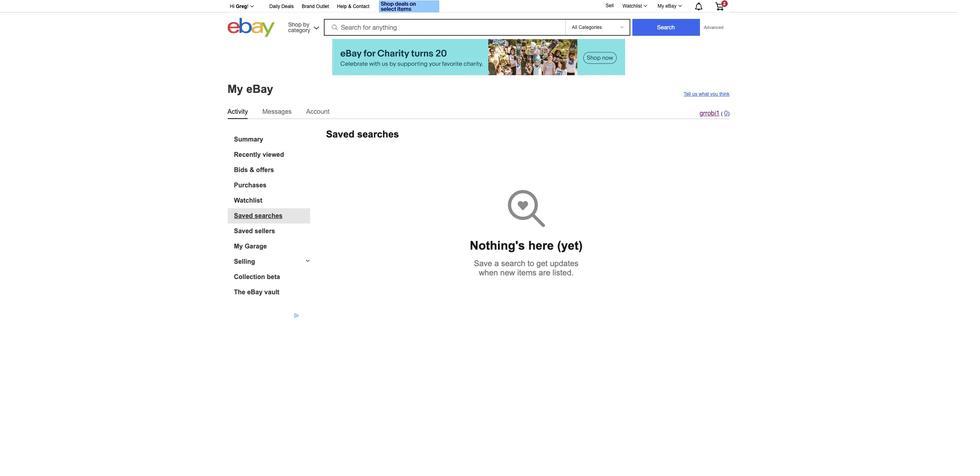 Task type: vqa. For each thing, say whether or not it's contained in the screenshot.
Open
no



Task type: describe. For each thing, give the bounding box(es) containing it.
my for my garage link
[[234, 243, 243, 250]]

& for bids
[[250, 166, 254, 173]]

1 vertical spatial saved searches
[[234, 212, 283, 219]]

shop by category button
[[285, 18, 321, 35]]

think
[[720, 91, 730, 97]]

the ebay vault
[[234, 289, 279, 296]]

help
[[337, 4, 347, 9]]

beta
[[267, 273, 280, 280]]

0
[[724, 110, 728, 117]]

ebay for the ebay vault link
[[247, 289, 263, 296]]

my ebay inside account navigation
[[658, 3, 677, 9]]

when
[[479, 269, 498, 277]]

grrobi1 ( 0 )
[[700, 110, 730, 117]]

hi
[[230, 4, 235, 9]]

the ebay vault link
[[234, 289, 310, 296]]

greg
[[236, 4, 247, 9]]

to
[[528, 259, 534, 268]]

advanced
[[704, 25, 724, 30]]

help & contact link
[[337, 2, 370, 11]]

1 vertical spatial searches
[[255, 212, 283, 219]]

bids
[[234, 166, 248, 173]]

viewed
[[263, 151, 284, 158]]

saved searches link
[[234, 212, 310, 220]]

garage
[[245, 243, 267, 250]]

1 vertical spatial ebay
[[246, 83, 273, 95]]

the
[[234, 289, 245, 296]]

watchlist inside account navigation
[[623, 3, 642, 9]]

recently
[[234, 151, 261, 158]]

ebay for "my ebay" link
[[666, 3, 677, 9]]

watchlist link inside nothing's here (yet) main content
[[234, 197, 310, 204]]

saved for saved sellers "link"
[[234, 228, 253, 234]]

0 link
[[724, 110, 728, 117]]

save a search to get updates when new items are listed.
[[474, 259, 579, 277]]

deals
[[282, 4, 294, 9]]

save
[[474, 259, 492, 268]]

collection
[[234, 273, 265, 280]]

recently viewed link
[[234, 151, 310, 158]]

summary
[[234, 136, 263, 143]]

help & contact
[[337, 4, 370, 9]]

daily deals
[[269, 4, 294, 9]]

my ebay link
[[653, 1, 686, 11]]

shop by category banner
[[226, 0, 730, 39]]

bids & offers link
[[234, 166, 310, 174]]

selling
[[234, 258, 255, 265]]

activity
[[228, 108, 248, 115]]

1 horizontal spatial advertisement region
[[332, 39, 625, 75]]

recently viewed
[[234, 151, 284, 158]]

summary link
[[234, 136, 310, 143]]

here
[[528, 239, 554, 252]]

bids & offers
[[234, 166, 274, 173]]

tell us what you think
[[684, 91, 730, 97]]

nothing's here (yet)
[[470, 239, 583, 252]]

brand outlet link
[[302, 2, 329, 11]]

daily
[[269, 4, 280, 9]]

tell
[[684, 91, 691, 97]]

0 vertical spatial searches
[[357, 129, 399, 139]]

saved sellers
[[234, 228, 275, 234]]

2
[[723, 1, 726, 6]]

a
[[495, 259, 499, 268]]

brand
[[302, 4, 315, 9]]

daily deals link
[[269, 2, 294, 11]]

purchases link
[[234, 182, 310, 189]]

listed.
[[553, 269, 574, 277]]



Task type: locate. For each thing, give the bounding box(es) containing it.
advertisement region
[[332, 39, 625, 75], [237, 313, 301, 468]]

selling button
[[228, 258, 310, 265]]

watchlist right sell link
[[623, 3, 642, 9]]

ebay inside account navigation
[[666, 3, 677, 9]]

contact
[[353, 4, 370, 9]]

1 horizontal spatial &
[[348, 4, 352, 9]]

shop
[[288, 21, 302, 28]]

search
[[501, 259, 525, 268]]

items
[[517, 269, 537, 277]]

0 vertical spatial watchlist
[[623, 3, 642, 9]]

1 vertical spatial advertisement region
[[237, 313, 301, 468]]

sell
[[606, 3, 614, 9]]

(yet)
[[557, 239, 583, 252]]

0 horizontal spatial &
[[250, 166, 254, 173]]

1 vertical spatial saved
[[234, 212, 253, 219]]

saved searches
[[326, 129, 399, 139], [234, 212, 283, 219]]

get an extra 15% off image
[[379, 0, 440, 12]]

by
[[303, 21, 309, 28]]

)
[[728, 110, 730, 117]]

account link
[[306, 106, 330, 117]]

my ebay
[[658, 3, 677, 9], [228, 83, 273, 95]]

account navigation
[[226, 0, 730, 14]]

my garage
[[234, 243, 267, 250]]

(
[[721, 110, 723, 117]]

1 horizontal spatial watchlist
[[623, 3, 642, 9]]

nothing's
[[470, 239, 525, 252]]

1 vertical spatial watchlist
[[234, 197, 262, 204]]

2 link
[[710, 0, 729, 11]]

my ebay inside nothing's here (yet) main content
[[228, 83, 273, 95]]

& for help
[[348, 4, 352, 9]]

1 vertical spatial &
[[250, 166, 254, 173]]

& inside account navigation
[[348, 4, 352, 9]]

0 horizontal spatial my ebay
[[228, 83, 273, 95]]

vault
[[264, 289, 279, 296]]

shop by category
[[288, 21, 310, 33]]

0 vertical spatial my
[[658, 3, 664, 9]]

messages
[[262, 108, 292, 115]]

0 horizontal spatial watchlist link
[[234, 197, 310, 204]]

0 vertical spatial ebay
[[666, 3, 677, 9]]

1 horizontal spatial my ebay
[[658, 3, 677, 9]]

ebay
[[666, 3, 677, 9], [246, 83, 273, 95], [247, 289, 263, 296]]

sellers
[[255, 228, 275, 234]]

0 horizontal spatial watchlist
[[234, 197, 262, 204]]

& right 'help'
[[348, 4, 352, 9]]

grrobi1 link
[[700, 110, 720, 117]]

saved sellers link
[[234, 228, 310, 235]]

collection beta
[[234, 273, 280, 280]]

advanced link
[[700, 19, 728, 35]]

category
[[288, 27, 310, 33]]

Search for anything text field
[[325, 20, 564, 35]]

None submit
[[632, 19, 700, 36]]

1 vertical spatial watchlist link
[[234, 197, 310, 204]]

2 vertical spatial my
[[234, 243, 243, 250]]

& inside nothing's here (yet) main content
[[250, 166, 254, 173]]

saved inside saved sellers "link"
[[234, 228, 253, 234]]

0 horizontal spatial searches
[[255, 212, 283, 219]]

searches
[[357, 129, 399, 139], [255, 212, 283, 219]]

hi greg !
[[230, 4, 249, 9]]

0 vertical spatial saved
[[326, 129, 355, 139]]

purchases
[[234, 182, 267, 189]]

2 vertical spatial saved
[[234, 228, 253, 234]]

updates
[[550, 259, 579, 268]]

offers
[[256, 166, 274, 173]]

collection beta link
[[234, 273, 310, 281]]

2 vertical spatial ebay
[[247, 289, 263, 296]]

saved for the saved searches link
[[234, 212, 253, 219]]

saved up the my garage at left
[[234, 228, 253, 234]]

0 horizontal spatial saved searches
[[234, 212, 283, 219]]

1 vertical spatial my ebay
[[228, 83, 273, 95]]

none submit inside shop by category banner
[[632, 19, 700, 36]]

sell link
[[602, 3, 618, 9]]

0 vertical spatial my ebay
[[658, 3, 677, 9]]

us
[[692, 91, 698, 97]]

my for "my ebay" link
[[658, 3, 664, 9]]

&
[[348, 4, 352, 9], [250, 166, 254, 173]]

saved
[[326, 129, 355, 139], [234, 212, 253, 219], [234, 228, 253, 234]]

activity link
[[228, 106, 248, 117]]

0 vertical spatial watchlist link
[[618, 1, 651, 11]]

what
[[699, 91, 709, 97]]

my inside "my ebay" link
[[658, 3, 664, 9]]

1 horizontal spatial watchlist link
[[618, 1, 651, 11]]

grrobi1
[[700, 110, 720, 117]]

1 horizontal spatial searches
[[357, 129, 399, 139]]

get
[[537, 259, 548, 268]]

account
[[306, 108, 330, 115]]

you
[[710, 91, 718, 97]]

brand outlet
[[302, 4, 329, 9]]

1 vertical spatial my
[[228, 83, 243, 95]]

!
[[247, 4, 249, 9]]

my inside my garage link
[[234, 243, 243, 250]]

0 vertical spatial &
[[348, 4, 352, 9]]

watchlist link right sell link
[[618, 1, 651, 11]]

watchlist down purchases
[[234, 197, 262, 204]]

my
[[658, 3, 664, 9], [228, 83, 243, 95], [234, 243, 243, 250]]

0 vertical spatial saved searches
[[326, 129, 399, 139]]

saved inside the saved searches link
[[234, 212, 253, 219]]

saved up saved sellers
[[234, 212, 253, 219]]

0 horizontal spatial advertisement region
[[237, 313, 301, 468]]

saved down account "link"
[[326, 129, 355, 139]]

outlet
[[316, 4, 329, 9]]

new
[[500, 269, 515, 277]]

watchlist link
[[618, 1, 651, 11], [234, 197, 310, 204]]

& right bids
[[250, 166, 254, 173]]

nothing's here (yet) main content
[[3, 39, 954, 468]]

watchlist link up the saved searches link
[[234, 197, 310, 204]]

1 horizontal spatial saved searches
[[326, 129, 399, 139]]

tell us what you think link
[[684, 91, 730, 97]]

my garage link
[[234, 243, 310, 250]]

messages link
[[262, 106, 292, 117]]

0 vertical spatial advertisement region
[[332, 39, 625, 75]]

are
[[539, 269, 551, 277]]

watchlist
[[623, 3, 642, 9], [234, 197, 262, 204]]

watchlist inside nothing's here (yet) main content
[[234, 197, 262, 204]]



